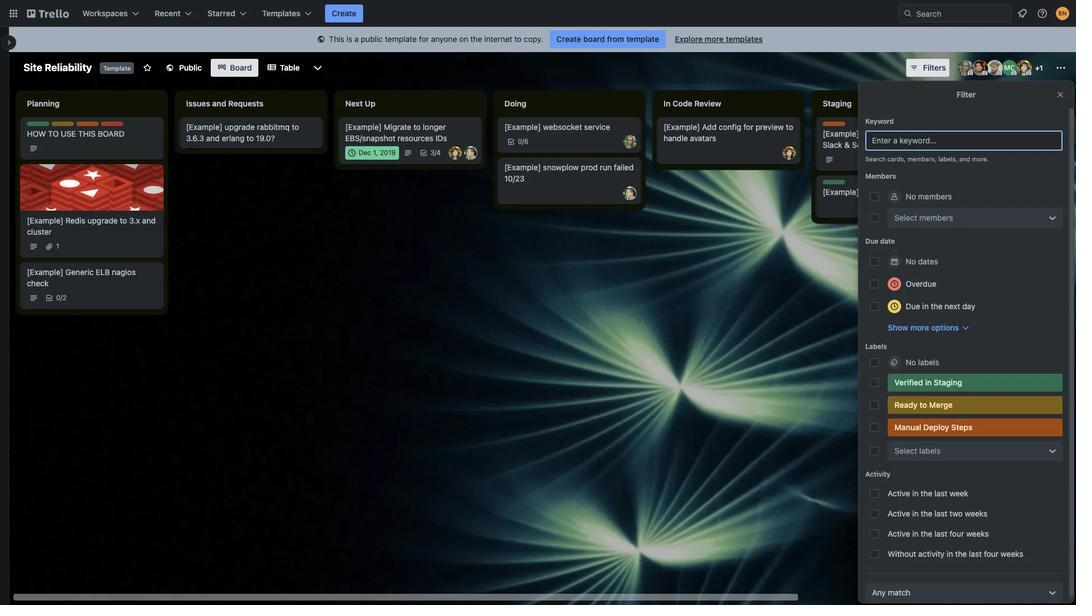 Task type: describe. For each thing, give the bounding box(es) containing it.
new
[[895, 140, 910, 150]]

customize views image
[[312, 62, 324, 73]]

ready
[[895, 400, 918, 410]]

in for active in the last week
[[913, 489, 919, 499]]

Board name text field
[[18, 59, 98, 77]]

this is a public template for anyone on the internet to copy.
[[329, 34, 543, 44]]

and left "more."
[[960, 155, 971, 163]]

1 vertical spatial color: green, title: "verified in staging" element
[[823, 180, 846, 185]]

options
[[932, 323, 960, 333]]

3 / 4
[[431, 149, 441, 157]]

active for active in the last week
[[888, 489, 911, 499]]

no for no labels
[[906, 358, 917, 367]]

weeks for active in the last two weeks
[[965, 509, 988, 519]]

to left 19.0?
[[247, 133, 254, 143]]

the right on
[[471, 34, 482, 44]]

samantha pivlot (samanthapivlot) image
[[783, 146, 796, 160]]

in for active in the last two weeks
[[913, 509, 919, 519]]

1 horizontal spatial four
[[985, 550, 999, 559]]

to inside [example] redis upgrade to 3.x and cluster
[[120, 216, 127, 225]]

active for active in the last two weeks
[[888, 509, 911, 519]]

add
[[703, 122, 717, 132]]

Enter a keyword… text field
[[866, 131, 1063, 151]]

+
[[1036, 64, 1040, 72]]

active in the last four weeks
[[888, 529, 990, 539]]

dns
[[889, 187, 905, 197]]

[example] redis upgrade to 3.x and cluster link
[[27, 215, 157, 238]]

close popover image
[[1057, 90, 1066, 99]]

week
[[950, 489, 969, 499]]

config
[[719, 122, 742, 132]]

6
[[524, 137, 529, 146]]

no for no members
[[906, 192, 917, 201]]

active in the last week
[[888, 489, 969, 499]]

4
[[437, 149, 441, 157]]

anyone
[[431, 34, 457, 44]]

explore more templates link
[[669, 30, 770, 48]]

table
[[280, 63, 300, 72]]

0 horizontal spatial color: orange, title: "manual deploy steps" element
[[76, 122, 99, 126]]

this member is an admin of this workspace. image for chris temperson (christemperson) 'image'
[[998, 71, 1003, 76]]

recent button
[[148, 4, 199, 22]]

unshippable!
[[101, 122, 144, 130]]

board
[[584, 34, 605, 44]]

primary element
[[0, 0, 1077, 27]]

board
[[98, 129, 124, 139]]

0 / 6
[[518, 137, 529, 146]]

0 for 0 / 2
[[56, 294, 60, 302]]

verified
[[895, 378, 924, 388]]

&
[[845, 140, 850, 150]]

merge
[[930, 400, 953, 410]]

migrate
[[384, 122, 412, 132]]

[example] websocket service
[[505, 122, 611, 132]]

in for active in the last four weeks
[[913, 529, 919, 539]]

[example] consul servers link
[[983, 128, 1077, 140]]

no labels
[[906, 358, 940, 367]]

[example] for [example] bump node version for slack & services to new lts 6.9.1
[[823, 129, 860, 139]]

[example] migrate to longer ebs/snapshot resources ids link
[[345, 122, 476, 144]]

this
[[78, 129, 96, 139]]

andre gorte (andregorte) image
[[973, 60, 989, 76]]

copy.
[[524, 34, 543, 44]]

the for active in the last two weeks
[[921, 509, 933, 519]]

cards,
[[888, 155, 906, 163]]

[example] redis upgrade to 3.x and cluster
[[27, 216, 156, 237]]

marques closter (marquescloster) image
[[942, 153, 956, 167]]

due date
[[866, 237, 895, 246]]

Staging text field
[[817, 95, 960, 113]]

match
[[888, 588, 911, 598]]

Doing text field
[[498, 95, 642, 113]]

how to use this board link
[[27, 128, 157, 140]]

/ for 6
[[522, 137, 524, 146]]

run
[[600, 163, 612, 172]]

two
[[950, 509, 963, 519]]

template
[[103, 64, 131, 72]]

a
[[355, 34, 359, 44]]

3
[[431, 149, 435, 157]]

upgrade inside [example] redis upgrade to 3.x and cluster
[[88, 216, 118, 225]]

Planning text field
[[20, 95, 164, 113]]

in
[[664, 99, 671, 108]]

0 vertical spatial color: green, title: "verified in staging" element
[[27, 122, 49, 126]]

0 vertical spatial tom mikelbach (tommikelbach) image
[[464, 146, 478, 160]]

due in the next day
[[906, 302, 976, 311]]

3.x
[[129, 216, 140, 225]]

due for due date
[[866, 237, 879, 246]]

weeks for active in the last four weeks
[[967, 529, 990, 539]]

0 / 2
[[56, 294, 66, 302]]

templates
[[262, 8, 301, 18]]

marques closter (marquescloster) image
[[1002, 60, 1018, 76]]

activity
[[866, 471, 891, 479]]

in for due in the next day
[[923, 302, 929, 311]]

0 for 0 / 6
[[518, 137, 522, 146]]

to
[[48, 129, 59, 139]]

next up
[[345, 99, 376, 108]]

1 vertical spatial tom mikelbach (tommikelbach) image
[[624, 187, 637, 200]]

redis
[[65, 216, 85, 225]]

6.9.1
[[928, 140, 944, 150]]

1,
[[373, 149, 378, 157]]

on
[[459, 34, 469, 44]]

open information menu image
[[1037, 8, 1049, 19]]

[example] for [example] add config for preview to handle avatars
[[664, 122, 700, 132]]

active in the last two weeks
[[888, 509, 988, 519]]

services
[[853, 140, 884, 150]]

[example] for [example] consul servers
[[983, 129, 1019, 139]]

manual
[[895, 423, 922, 432]]

ben nelson (bennelson96) image
[[1057, 7, 1070, 20]]

elb
[[96, 268, 110, 277]]

1 horizontal spatial color: orange, title: "manual deploy steps" element
[[823, 122, 846, 126]]

public
[[361, 34, 383, 44]]

ready to merge
[[895, 400, 953, 410]]

/ for 4
[[435, 149, 437, 157]]

color: yellow, title: "ready to merge" element containing ready to merge
[[888, 396, 1063, 414]]

filters button
[[907, 59, 950, 77]]

0 horizontal spatial amy freiderson (amyfreiderson) image
[[624, 135, 637, 149]]

[example] generic elb nagios check
[[27, 268, 136, 288]]

no members
[[906, 192, 953, 201]]

no for no dates
[[906, 257, 917, 266]]

site
[[24, 62, 42, 73]]

0 vertical spatial amy freiderson (amyfreiderson) image
[[958, 60, 974, 76]]

[example] snowplow prod run failed 10/23 link
[[505, 162, 635, 185]]

back to home image
[[27, 4, 69, 22]]

1 vertical spatial staging
[[934, 378, 963, 388]]

public button
[[159, 59, 209, 77]]

this member is an admin of this workspace. image for marques closter (marquescloster) image
[[1012, 71, 1017, 76]]

star or unstar board image
[[143, 63, 152, 72]]

review
[[695, 99, 722, 108]]

any match
[[873, 588, 911, 598]]

[example] upgrade rabbitmq to 3.6.3 and erlang to 19.0? link
[[186, 122, 316, 144]]

/ for 2
[[60, 294, 62, 302]]

select members
[[895, 213, 954, 223]]

filters
[[924, 63, 947, 72]]

[example] for [example] consul dns
[[823, 187, 860, 197]]

search cards, members, labels, and more.
[[866, 155, 989, 163]]

[example] bump node version for slack & services to new lts 6.9.1
[[823, 129, 944, 150]]

sm image
[[316, 34, 327, 45]]

preview
[[756, 122, 784, 132]]

generic
[[65, 268, 94, 277]]

[example] for [example] upgrade rabbitmq to 3.6.3 and erlang to 19.0?
[[186, 122, 223, 132]]

board
[[230, 63, 252, 72]]

site reliability
[[24, 62, 92, 73]]

1 template from the left
[[385, 34, 417, 44]]

this member is an admin of this workspace. image for the rightmost samantha pivlot (samanthapivlot) image
[[1027, 71, 1032, 76]]

[example] for [example] migrate to longer ebs/snapshot resources ids
[[345, 122, 382, 132]]

In Code Review text field
[[657, 95, 801, 113]]



Task type: locate. For each thing, give the bounding box(es) containing it.
check
[[27, 279, 49, 288]]

2 this member is an admin of this workspace. image from the left
[[1027, 71, 1032, 76]]

last down active in the last four weeks
[[970, 550, 982, 559]]

2 horizontal spatial color: green, title: "verified in staging" element
[[888, 374, 1063, 392]]

[example] consul dns link
[[823, 187, 953, 198]]

labels
[[866, 343, 888, 351]]

to right ready
[[920, 400, 928, 410]]

is
[[347, 34, 353, 44]]

last left week
[[935, 489, 948, 499]]

0 vertical spatial create
[[332, 8, 357, 18]]

[example] up "more."
[[983, 129, 1019, 139]]

search image
[[904, 9, 913, 18]]

1 horizontal spatial tom mikelbach (tommikelbach) image
[[624, 187, 637, 200]]

staging inside text field
[[823, 99, 852, 108]]

color: orange, title: "manual deploy steps" element up this on the top of the page
[[76, 122, 99, 126]]

this member is an admin of this workspace. image right andre gorte (andregorte) icon
[[998, 71, 1003, 76]]

for inside [example] bump node version for slack & services to new lts 6.9.1
[[934, 129, 944, 139]]

templates button
[[256, 4, 319, 22]]

color: green, title: "verified in staging" element up how
[[27, 122, 49, 126]]

and inside [example] upgrade rabbitmq to 3.6.3 and erlang to 19.0?
[[206, 133, 220, 143]]

day
[[963, 302, 976, 311]]

1 vertical spatial samantha pivlot (samanthapivlot) image
[[449, 146, 462, 160]]

[example] for [example] generic elb nagios check
[[27, 268, 63, 277]]

[example] migrate to longer ebs/snapshot resources ids
[[345, 122, 447, 143]]

1 vertical spatial create
[[557, 34, 582, 44]]

recent
[[155, 8, 181, 18]]

1 vertical spatial active
[[888, 509, 911, 519]]

members down no members at the top right of the page
[[920, 213, 954, 223]]

no left dates
[[906, 257, 917, 266]]

color: green, title: "verified in staging" element
[[27, 122, 49, 126], [823, 180, 846, 185], [888, 374, 1063, 392]]

select labels
[[895, 446, 941, 456]]

2 vertical spatial weeks
[[1001, 550, 1024, 559]]

amy freiderson (amyfreiderson) image up filter
[[958, 60, 974, 76]]

to inside [example] migrate to longer ebs/snapshot resources ids
[[414, 122, 421, 132]]

0 horizontal spatial /
[[60, 294, 62, 302]]

tom mikelbach (tommikelbach) image
[[464, 146, 478, 160], [624, 187, 637, 200]]

active down activity
[[888, 489, 911, 499]]

0 horizontal spatial staging
[[823, 99, 852, 108]]

create left board
[[557, 34, 582, 44]]

0 horizontal spatial tom mikelbach (tommikelbach) image
[[464, 146, 478, 160]]

and inside text field
[[212, 99, 226, 108]]

consul for dns
[[862, 187, 887, 197]]

0 horizontal spatial for
[[419, 34, 429, 44]]

show
[[888, 323, 909, 333]]

Search field
[[913, 5, 1011, 22]]

to inside [example] add config for preview to handle avatars
[[786, 122, 794, 132]]

0 vertical spatial samantha pivlot (samanthapivlot) image
[[1017, 60, 1032, 76]]

samantha pivlot (samanthapivlot) image
[[1017, 60, 1032, 76], [449, 146, 462, 160]]

[example] inside [example] bump node version for slack & services to new lts 6.9.1
[[823, 129, 860, 139]]

labels for no labels
[[919, 358, 940, 367]]

verified in staging
[[895, 378, 963, 388]]

[example] bump node version for slack & services to new lts 6.9.1 link
[[823, 128, 953, 151]]

amy freiderson (amyfreiderson) image
[[958, 60, 974, 76], [624, 135, 637, 149]]

create
[[332, 8, 357, 18], [557, 34, 582, 44]]

[example] for [example] redis upgrade to 3.x and cluster
[[27, 216, 63, 225]]

requests
[[228, 99, 264, 108]]

for right config
[[744, 122, 754, 132]]

select down manual
[[895, 446, 918, 456]]

ids
[[436, 133, 447, 143]]

0 vertical spatial select
[[895, 213, 918, 223]]

0 horizontal spatial color: yellow, title: "ready to merge" element
[[52, 122, 74, 126]]

show more options
[[888, 323, 960, 333]]

labels up verified in staging at the bottom
[[919, 358, 940, 367]]

for up 6.9.1
[[934, 129, 944, 139]]

in up show more options
[[923, 302, 929, 311]]

tom mikelbach (tommikelbach) image down failed at the right top of the page
[[624, 187, 637, 200]]

templates
[[726, 34, 763, 44]]

upgrade
[[225, 122, 255, 132], [88, 216, 118, 225]]

[example] inside the [example] generic elb nagios check
[[27, 268, 63, 277]]

0 horizontal spatial four
[[950, 529, 965, 539]]

to left copy.
[[515, 34, 522, 44]]

1 down [example] redis upgrade to 3.x and cluster
[[56, 242, 59, 251]]

0 vertical spatial color: yellow, title: "ready to merge" element
[[52, 122, 74, 126]]

the for due in the next day
[[931, 302, 943, 311]]

0 left 6
[[518, 137, 522, 146]]

table link
[[261, 59, 307, 77]]

version
[[905, 129, 931, 139]]

staging up slack
[[823, 99, 852, 108]]

2 vertical spatial active
[[888, 529, 911, 539]]

0 horizontal spatial template
[[385, 34, 417, 44]]

to up the resources
[[414, 122, 421, 132]]

color: green, title: "verified in staging" element containing verified in staging
[[888, 374, 1063, 392]]

labels down manual deploy steps
[[920, 446, 941, 456]]

1 vertical spatial color: yellow, title: "ready to merge" element
[[888, 396, 1063, 414]]

1 vertical spatial weeks
[[967, 529, 990, 539]]

show menu image
[[1056, 62, 1067, 73]]

1 vertical spatial more
[[911, 323, 930, 333]]

to
[[515, 34, 522, 44], [292, 122, 299, 132], [414, 122, 421, 132], [786, 122, 794, 132], [247, 133, 254, 143], [886, 140, 893, 150], [120, 216, 127, 225], [920, 400, 928, 410]]

tom mikelbach (tommikelbach) image right 4
[[464, 146, 478, 160]]

to down node
[[886, 140, 893, 150]]

1 this member is an admin of this workspace. image from the left
[[969, 71, 974, 76]]

in up active in the last two weeks
[[913, 489, 919, 499]]

dates
[[919, 257, 939, 266]]

color: yellow, title: "ready to merge" element up steps
[[888, 396, 1063, 414]]

snowplow
[[543, 163, 579, 172]]

[example] up 3.6.3
[[186, 122, 223, 132]]

0 horizontal spatial this member is an admin of this workspace. image
[[983, 71, 988, 76]]

1 vertical spatial members
[[920, 213, 954, 223]]

3 no from the top
[[906, 358, 917, 367]]

last down active in the last two weeks
[[935, 529, 948, 539]]

1 horizontal spatial for
[[744, 122, 754, 132]]

0 left 2
[[56, 294, 60, 302]]

1 vertical spatial labels
[[920, 446, 941, 456]]

2 vertical spatial /
[[60, 294, 62, 302]]

create inside button
[[332, 8, 357, 18]]

2 active from the top
[[888, 509, 911, 519]]

and inside [example] redis upgrade to 3.x and cluster
[[142, 216, 156, 225]]

samantha pivlot (samanthapivlot) image left +
[[1017, 60, 1032, 76]]

1 horizontal spatial this member is an admin of this workspace. image
[[998, 71, 1003, 76]]

this member is an admin of this workspace. image left +
[[1027, 71, 1032, 76]]

0 vertical spatial four
[[950, 529, 965, 539]]

in right activity
[[947, 550, 954, 559]]

last for week
[[935, 489, 948, 499]]

the for active in the last week
[[921, 489, 933, 499]]

andre gorte (andregorte) image
[[942, 200, 956, 214]]

due left date
[[866, 237, 879, 246]]

0 horizontal spatial due
[[866, 237, 879, 246]]

0 horizontal spatial create
[[332, 8, 357, 18]]

0 vertical spatial due
[[866, 237, 879, 246]]

samantha pivlot (samanthapivlot) image right 4
[[449, 146, 462, 160]]

[example] add config for preview to handle avatars link
[[664, 122, 794, 144]]

issues and requests
[[186, 99, 264, 108]]

1 vertical spatial upgrade
[[88, 216, 118, 225]]

starred
[[208, 8, 235, 18]]

reliability
[[45, 62, 92, 73]]

create for create board from template
[[557, 34, 582, 44]]

[example] consul dns
[[823, 187, 905, 197]]

1 vertical spatial no
[[906, 257, 917, 266]]

in down active in the last week
[[913, 509, 919, 519]]

1 horizontal spatial consul
[[1021, 129, 1046, 139]]

/ down ids
[[435, 149, 437, 157]]

2 vertical spatial no
[[906, 358, 917, 367]]

2 horizontal spatial color: orange, title: "manual deploy steps" element
[[888, 419, 1063, 437]]

[example] inside [example] snowplow prod run failed 10/23
[[505, 163, 541, 172]]

active
[[888, 489, 911, 499], [888, 509, 911, 519], [888, 529, 911, 539]]

2 template from the left
[[627, 34, 660, 44]]

active for active in the last four weeks
[[888, 529, 911, 539]]

failed
[[614, 163, 634, 172]]

1 vertical spatial amy freiderson (amyfreiderson) image
[[624, 135, 637, 149]]

show more options button
[[888, 322, 971, 334]]

the for active in the last four weeks
[[921, 529, 933, 539]]

consul for servers
[[1021, 129, 1046, 139]]

more right explore
[[705, 34, 724, 44]]

up
[[365, 99, 376, 108]]

last for two
[[935, 509, 948, 519]]

1 horizontal spatial color: green, title: "verified in staging" element
[[823, 180, 846, 185]]

in for verified in staging
[[926, 378, 932, 388]]

1 horizontal spatial 1
[[1040, 64, 1044, 72]]

1 horizontal spatial create
[[557, 34, 582, 44]]

1 vertical spatial due
[[906, 302, 921, 311]]

overdue
[[906, 279, 937, 289]]

3 active from the top
[[888, 529, 911, 539]]

to left 3.x
[[120, 216, 127, 225]]

Issues and Requests text field
[[179, 95, 323, 113]]

3.6.3
[[186, 133, 204, 143]]

explore more templates
[[675, 34, 763, 44]]

to right rabbitmq
[[292, 122, 299, 132]]

color: orange, title: "manual deploy steps" element
[[76, 122, 99, 126], [823, 122, 846, 126], [888, 419, 1063, 437]]

last left two
[[935, 509, 948, 519]]

this member is an admin of this workspace. image
[[983, 71, 988, 76], [1027, 71, 1032, 76]]

labels for select labels
[[920, 446, 941, 456]]

upgrade up erlang
[[225, 122, 255, 132]]

explore
[[675, 34, 703, 44]]

the up active in the last two weeks
[[921, 489, 933, 499]]

0 horizontal spatial this member is an admin of this workspace. image
[[969, 71, 974, 76]]

this member is an admin of this workspace. image for andre gorte (andregorte) icon
[[983, 71, 988, 76]]

0 vertical spatial upgrade
[[225, 122, 255, 132]]

amy freiderson (amyfreiderson) image up failed at the right top of the page
[[624, 135, 637, 149]]

public
[[179, 63, 202, 72]]

last for four
[[935, 529, 948, 539]]

longer
[[423, 122, 446, 132]]

to right preview
[[786, 122, 794, 132]]

0 notifications image
[[1016, 7, 1030, 20]]

2 select from the top
[[895, 446, 918, 456]]

0 vertical spatial staging
[[823, 99, 852, 108]]

members
[[866, 172, 897, 181]]

[example]
[[186, 122, 223, 132], [345, 122, 382, 132], [505, 122, 541, 132], [664, 122, 700, 132], [823, 129, 860, 139], [983, 129, 1019, 139], [505, 163, 541, 172], [823, 187, 860, 197], [27, 216, 63, 225], [27, 268, 63, 277]]

0 vertical spatial weeks
[[965, 509, 988, 519]]

1 horizontal spatial 0
[[518, 137, 522, 146]]

this member is an admin of this workspace. image
[[969, 71, 974, 76], [998, 71, 1003, 76], [1012, 71, 1017, 76]]

more inside button
[[911, 323, 930, 333]]

servers
[[1048, 129, 1075, 139]]

due
[[866, 237, 879, 246], [906, 302, 921, 311]]

manual deploy steps
[[895, 423, 973, 432]]

for left anyone
[[419, 34, 429, 44]]

in
[[923, 302, 929, 311], [926, 378, 932, 388], [913, 489, 919, 499], [913, 509, 919, 519], [913, 529, 919, 539], [947, 550, 954, 559]]

the right activity
[[956, 550, 967, 559]]

0 horizontal spatial 1
[[56, 242, 59, 251]]

in code review
[[664, 99, 722, 108]]

1 vertical spatial four
[[985, 550, 999, 559]]

2 horizontal spatial this member is an admin of this workspace. image
[[1012, 71, 1017, 76]]

upgrade right redis
[[88, 216, 118, 225]]

1 vertical spatial 0
[[56, 294, 60, 302]]

1 horizontal spatial more
[[911, 323, 930, 333]]

1 horizontal spatial this member is an admin of this workspace. image
[[1027, 71, 1032, 76]]

[example] down & in the right top of the page
[[823, 187, 860, 197]]

no right dns
[[906, 192, 917, 201]]

consul left servers
[[1021, 129, 1046, 139]]

1 horizontal spatial color: yellow, title: "ready to merge" element
[[888, 396, 1063, 414]]

[example] inside [example] redis upgrade to 3.x and cluster
[[27, 216, 63, 225]]

0 vertical spatial consul
[[1021, 129, 1046, 139]]

to inside [example] bump node version for slack & services to new lts 6.9.1
[[886, 140, 893, 150]]

resources
[[398, 133, 434, 143]]

for
[[419, 34, 429, 44], [744, 122, 754, 132], [934, 129, 944, 139]]

0 horizontal spatial more
[[705, 34, 724, 44]]

rabbitmq
[[257, 122, 290, 132]]

[example] up handle
[[664, 122, 700, 132]]

2
[[62, 294, 66, 302]]

select down dns
[[895, 213, 918, 223]]

this member is an admin of this workspace. image left marques closter (marquescloster) image
[[983, 71, 988, 76]]

this member is an admin of this workspace. image for the top amy freiderson (amyfreiderson) image
[[969, 71, 974, 76]]

lts
[[912, 140, 926, 150]]

10/23
[[505, 174, 525, 183]]

[example] up the check
[[27, 268, 63, 277]]

in up without
[[913, 529, 919, 539]]

[example] up ebs/snapshot
[[345, 122, 382, 132]]

0 vertical spatial labels
[[919, 358, 940, 367]]

0 vertical spatial 1
[[1040, 64, 1044, 72]]

3 this member is an admin of this workspace. image from the left
[[1012, 71, 1017, 76]]

upgrade inside [example] upgrade rabbitmq to 3.6.3 and erlang to 19.0?
[[225, 122, 255, 132]]

[example] for [example] snowplow prod run failed 10/23
[[505, 163, 541, 172]]

and right 3.6.3
[[206, 133, 220, 143]]

1 horizontal spatial upgrade
[[225, 122, 255, 132]]

1 select from the top
[[895, 213, 918, 223]]

1 vertical spatial select
[[895, 446, 918, 456]]

[example] up 10/23
[[505, 163, 541, 172]]

color: orange, title: "manual deploy steps" element up slack
[[823, 122, 846, 126]]

2 horizontal spatial for
[[934, 129, 944, 139]]

weeks
[[965, 509, 988, 519], [967, 529, 990, 539], [1001, 550, 1024, 559]]

Next Up text field
[[339, 95, 482, 113]]

1 horizontal spatial staging
[[934, 378, 963, 388]]

1 no from the top
[[906, 192, 917, 201]]

template right public
[[385, 34, 417, 44]]

members for select members
[[920, 213, 954, 223]]

board link
[[211, 59, 259, 77]]

color: orange, title: "manual deploy steps" element down "merge"
[[888, 419, 1063, 437]]

the left next
[[931, 302, 943, 311]]

[example] up 0 / 6
[[505, 122, 541, 132]]

[example] inside [example] add config for preview to handle avatars
[[664, 122, 700, 132]]

consul down members
[[862, 187, 887, 197]]

labels
[[919, 358, 940, 367], [920, 446, 941, 456]]

1 vertical spatial consul
[[862, 187, 887, 197]]

0 vertical spatial no
[[906, 192, 917, 201]]

handle
[[664, 133, 688, 143]]

due up show more options
[[906, 302, 921, 311]]

template right from
[[627, 34, 660, 44]]

1 this member is an admin of this workspace. image from the left
[[983, 71, 988, 76]]

more for show
[[911, 323, 930, 333]]

1 horizontal spatial samantha pivlot (samanthapivlot) image
[[1017, 60, 1032, 76]]

2 this member is an admin of this workspace. image from the left
[[998, 71, 1003, 76]]

this member is an admin of this workspace. image right chris temperson (christemperson) 'image'
[[1012, 71, 1017, 76]]

+ 1
[[1036, 64, 1044, 72]]

workspaces
[[82, 8, 128, 18]]

in right verified
[[926, 378, 932, 388]]

0 vertical spatial members
[[919, 192, 953, 201]]

0 horizontal spatial samantha pivlot (samanthapivlot) image
[[449, 146, 462, 160]]

nagios
[[112, 268, 136, 277]]

more for explore
[[705, 34, 724, 44]]

0 vertical spatial more
[[705, 34, 724, 44]]

for inside [example] add config for preview to handle avatars
[[744, 122, 754, 132]]

consul
[[1021, 129, 1046, 139], [862, 187, 887, 197]]

chris temperson (christemperson) image
[[988, 60, 1003, 76]]

0 vertical spatial /
[[522, 137, 524, 146]]

more.
[[973, 155, 989, 163]]

/ down [example] websocket service
[[522, 137, 524, 146]]

[example] inside [example] upgrade rabbitmq to 3.6.3 and erlang to 19.0?
[[186, 122, 223, 132]]

0 horizontal spatial color: green, title: "verified in staging" element
[[27, 122, 49, 126]]

[example] for [example] websocket service
[[505, 122, 541, 132]]

the down active in the last week
[[921, 509, 933, 519]]

1 horizontal spatial due
[[906, 302, 921, 311]]

/ down the [example] generic elb nagios check at the left of the page
[[60, 294, 62, 302]]

deploy
[[924, 423, 950, 432]]

select for select members
[[895, 213, 918, 223]]

active up without
[[888, 529, 911, 539]]

search
[[866, 155, 886, 163]]

due for due in the next day
[[906, 302, 921, 311]]

0 horizontal spatial consul
[[862, 187, 887, 197]]

1 vertical spatial 1
[[56, 242, 59, 251]]

prod
[[581, 163, 598, 172]]

active down active in the last week
[[888, 509, 911, 519]]

use
[[61, 129, 76, 139]]

create up is at the top left of the page
[[332, 8, 357, 18]]

1 horizontal spatial template
[[627, 34, 660, 44]]

color: orange, title: "manual deploy steps" element containing manual deploy steps
[[888, 419, 1063, 437]]

color: yellow, title: "ready to merge" element
[[52, 122, 74, 126], [888, 396, 1063, 414]]

how
[[27, 129, 46, 139]]

activity
[[919, 550, 945, 559]]

[example] up cluster
[[27, 216, 63, 225]]

2 horizontal spatial /
[[522, 137, 524, 146]]

workspaces button
[[76, 4, 146, 22]]

[example] snowplow prod run failed 10/23
[[505, 163, 634, 183]]

starred button
[[201, 4, 253, 22]]

[example] generic elb nagios check link
[[27, 267, 157, 289]]

color: red, title: "unshippable!" element
[[101, 122, 144, 130]]

this member is an admin of this workspace. image up filter
[[969, 71, 974, 76]]

and right issues
[[212, 99, 226, 108]]

cluster
[[27, 227, 52, 237]]

1 active from the top
[[888, 489, 911, 499]]

2 vertical spatial color: green, title: "verified in staging" element
[[888, 374, 1063, 392]]

the up activity
[[921, 529, 933, 539]]

0 horizontal spatial upgrade
[[88, 216, 118, 225]]

1 horizontal spatial amy freiderson (amyfreiderson) image
[[958, 60, 974, 76]]

color: green, title: "verified in staging" element up "merge"
[[888, 374, 1063, 392]]

create for create
[[332, 8, 357, 18]]

0 vertical spatial active
[[888, 489, 911, 499]]

2 no from the top
[[906, 257, 917, 266]]

0 vertical spatial 0
[[518, 137, 522, 146]]

19.0?
[[256, 133, 275, 143]]

[example] inside [example] migrate to longer ebs/snapshot resources ids
[[345, 122, 382, 132]]

and right 3.x
[[142, 216, 156, 225]]

members up select members on the top of the page
[[919, 192, 953, 201]]

1
[[1040, 64, 1044, 72], [56, 242, 59, 251]]

color: green, title: "verified in staging" element up [example] consul dns
[[823, 180, 846, 185]]

1 left show menu 'image'
[[1040, 64, 1044, 72]]

members for no members
[[919, 192, 953, 201]]

no up verified
[[906, 358, 917, 367]]

1 vertical spatial /
[[435, 149, 437, 157]]

color: yellow, title: "ready to merge" element up use
[[52, 122, 74, 126]]

staging up "merge"
[[934, 378, 963, 388]]

create board from template
[[557, 34, 660, 44]]

more right show
[[911, 323, 930, 333]]

1 horizontal spatial /
[[435, 149, 437, 157]]

0 horizontal spatial 0
[[56, 294, 60, 302]]

[example] up & in the right top of the page
[[823, 129, 860, 139]]

select for select labels
[[895, 446, 918, 456]]



Task type: vqa. For each thing, say whether or not it's contained in the screenshot.
Due in the next day's THE
yes



